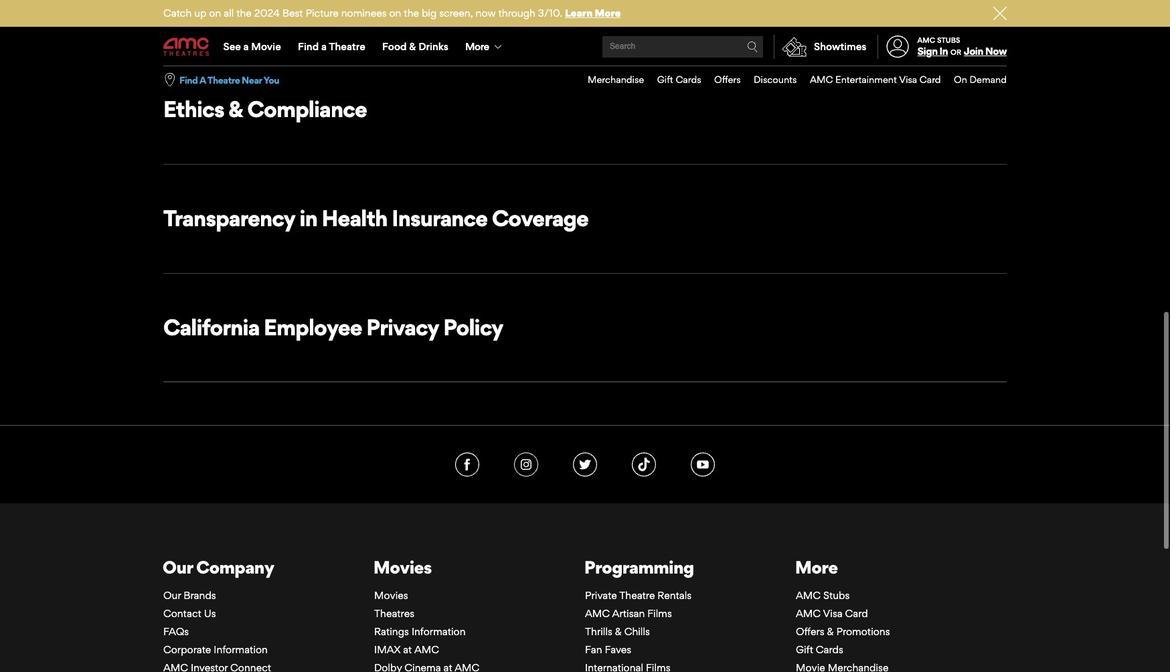 Task type: vqa. For each thing, say whether or not it's contained in the screenshot.


Task type: describe. For each thing, give the bounding box(es) containing it.
catch up on all the 2024 best picture nominees on the big screen, now through 3/10. learn more
[[163, 7, 621, 19]]

near
[[242, 74, 262, 85]]

private theatre rentals amc artisan films thrills & chills fan faves
[[585, 590, 692, 656]]

visa inside amc entertainment visa card link
[[899, 74, 918, 85]]

california
[[163, 314, 259, 341]]

catch
[[163, 7, 192, 19]]

promotions
[[837, 626, 890, 638]]

find a theatre
[[298, 40, 366, 53]]

now
[[476, 7, 496, 19]]

california employee privacy policy
[[163, 314, 503, 341]]

thrills
[[585, 626, 613, 638]]

find a theatre link
[[290, 28, 374, 66]]

merchandise
[[588, 74, 644, 85]]

& right food
[[409, 40, 416, 53]]

on demand
[[954, 74, 1007, 85]]

food & drinks
[[382, 40, 449, 53]]

2 on from the left
[[389, 7, 401, 19]]

see a movie link
[[215, 28, 290, 66]]

amc facebook image
[[455, 453, 479, 477]]

corporate information link
[[163, 644, 268, 656]]

amc facebook image
[[455, 453, 479, 477]]

company
[[196, 557, 274, 578]]

a for movie
[[243, 40, 249, 53]]

find a theatre near you button
[[179, 73, 279, 86]]

amc artisan films link
[[585, 608, 672, 620]]

1 on from the left
[[209, 7, 221, 19]]

learn more link
[[565, 7, 621, 19]]

movie
[[251, 40, 281, 53]]

films
[[648, 608, 672, 620]]

join now button
[[964, 45, 1007, 58]]

amc instagram image
[[514, 453, 538, 477]]

drinks
[[419, 40, 449, 53]]

big
[[422, 7, 437, 19]]

thrills & chills link
[[585, 626, 650, 638]]

gift cards link inside footer
[[796, 644, 844, 656]]

privacy
[[367, 314, 439, 341]]

a
[[200, 74, 206, 85]]

offers inside amc stubs amc visa card offers & promotions gift cards
[[796, 626, 825, 638]]

entertainment
[[836, 74, 897, 85]]

amc visa card link
[[796, 608, 868, 620]]

offers link
[[702, 66, 741, 94]]

corporate
[[163, 644, 211, 656]]

screen,
[[439, 7, 473, 19]]

employee
[[264, 314, 362, 341]]

cards inside amc stubs amc visa card offers & promotions gift cards
[[816, 644, 844, 656]]

imax
[[374, 644, 401, 656]]

our brands contact us faqs corporate information
[[163, 590, 268, 656]]

discounts link
[[741, 66, 797, 94]]

more inside footer
[[795, 557, 838, 578]]

amc down the amc stubs link
[[796, 608, 821, 620]]

amc stubs link
[[796, 590, 850, 602]]

faves
[[605, 644, 632, 656]]

policy
[[443, 314, 503, 341]]

our company
[[163, 557, 274, 578]]

insurance
[[392, 205, 488, 232]]

see
[[223, 40, 241, 53]]

artisan
[[612, 608, 645, 620]]

showtimes image
[[775, 35, 814, 59]]

offers inside menu
[[715, 74, 741, 85]]

sign in button
[[918, 45, 948, 58]]

imax at amc link
[[374, 644, 439, 656]]

demand
[[970, 74, 1007, 85]]

information inside our brands contact us faqs corporate information
[[214, 644, 268, 656]]

in
[[300, 205, 317, 232]]

find a theatre near you
[[179, 74, 279, 85]]

more inside button
[[465, 40, 489, 53]]

discounts
[[754, 74, 797, 85]]

best
[[282, 7, 303, 19]]

user profile image
[[879, 36, 917, 58]]

our for our brands contact us faqs corporate information
[[163, 590, 181, 602]]

private
[[585, 590, 617, 602]]

our for our company
[[163, 557, 193, 578]]

amc inside movies theatres ratings information imax at amc
[[414, 644, 439, 656]]

amc entertainment visa card
[[810, 74, 941, 85]]

movies for movies
[[374, 557, 432, 578]]

amc instagram image
[[514, 453, 538, 477]]

movies for movies theatres ratings information imax at amc
[[374, 590, 408, 602]]

card inside amc entertainment visa card link
[[920, 74, 941, 85]]

private theatre rentals link
[[585, 590, 692, 602]]

on demand link
[[941, 66, 1007, 94]]

find for find a theatre near you
[[179, 74, 198, 85]]

programming
[[584, 557, 694, 578]]

ratings
[[374, 626, 409, 638]]

on
[[954, 74, 968, 85]]



Task type: locate. For each thing, give the bounding box(es) containing it.
ethics
[[163, 96, 224, 123]]

&
[[409, 40, 416, 53], [229, 96, 243, 123], [615, 626, 622, 638], [827, 626, 834, 638]]

gift cards link
[[644, 66, 702, 94], [796, 644, 844, 656]]

on right nominees
[[389, 7, 401, 19]]

sign
[[918, 45, 938, 58]]

ratings information link
[[374, 626, 466, 638]]

0 vertical spatial stubs
[[937, 35, 961, 45]]

0 vertical spatial theatre
[[329, 40, 366, 53]]

2 horizontal spatial theatre
[[620, 590, 655, 602]]

stubs inside amc stubs sign in or join now
[[937, 35, 961, 45]]

1 vertical spatial cards
[[816, 644, 844, 656]]

information down us
[[214, 644, 268, 656]]

1 vertical spatial gift cards link
[[796, 644, 844, 656]]

cards down 'offers & promotions' link
[[816, 644, 844, 656]]

2 vertical spatial theatre
[[620, 590, 655, 602]]

0 horizontal spatial on
[[209, 7, 221, 19]]

card down the sign in button
[[920, 74, 941, 85]]

0 horizontal spatial more
[[465, 40, 489, 53]]

information inside movies theatres ratings information imax at amc
[[412, 626, 466, 638]]

the right the all
[[237, 7, 252, 19]]

showtimes link
[[774, 35, 867, 59]]

0 horizontal spatial the
[[237, 7, 252, 19]]

transparency
[[163, 205, 295, 232]]

picture
[[306, 7, 339, 19]]

footer containing our company
[[0, 426, 1171, 672]]

0 horizontal spatial offers
[[715, 74, 741, 85]]

1 vertical spatial information
[[214, 644, 268, 656]]

theatre
[[329, 40, 366, 53], [207, 74, 240, 85], [620, 590, 655, 602]]

theatre right the a
[[207, 74, 240, 85]]

2 the from the left
[[404, 7, 419, 19]]

visa inside amc stubs amc visa card offers & promotions gift cards
[[823, 608, 843, 620]]

amc logo image
[[163, 38, 210, 56], [163, 38, 210, 56]]

0 vertical spatial offers
[[715, 74, 741, 85]]

visa down the amc stubs link
[[823, 608, 843, 620]]

menu
[[163, 28, 1007, 66], [575, 66, 1007, 94]]

amc stubs amc visa card offers & promotions gift cards
[[796, 590, 890, 656]]

amc down showtimes link
[[810, 74, 833, 85]]

fan
[[585, 644, 602, 656]]

our up our brands link
[[163, 557, 193, 578]]

1 vertical spatial theatre
[[207, 74, 240, 85]]

our inside our brands contact us faqs corporate information
[[163, 590, 181, 602]]

theatres
[[374, 608, 415, 620]]

stubs up the "amc visa card" 'link'
[[824, 590, 850, 602]]

cards down search the amc website 'text box'
[[676, 74, 702, 85]]

amc up thrills
[[585, 608, 610, 620]]

2024
[[254, 7, 280, 19]]

coverage
[[492, 205, 589, 232]]

1 vertical spatial more
[[465, 40, 489, 53]]

amc up sign
[[918, 35, 936, 45]]

now
[[986, 45, 1007, 58]]

amc stubs sign in or join now
[[918, 35, 1007, 58]]

a
[[243, 40, 249, 53], [321, 40, 327, 53]]

you
[[264, 74, 279, 85]]

& down find a theatre near you button
[[229, 96, 243, 123]]

1 horizontal spatial offers
[[796, 626, 825, 638]]

0 horizontal spatial gift cards link
[[644, 66, 702, 94]]

1 horizontal spatial visa
[[899, 74, 918, 85]]

stubs up in
[[937, 35, 961, 45]]

amc entertainment visa card link
[[797, 66, 941, 94]]

contact us link
[[163, 608, 216, 620]]

gift cards
[[657, 74, 702, 85]]

faqs
[[163, 626, 189, 638]]

amc right the at
[[414, 644, 439, 656]]

0 vertical spatial menu
[[163, 28, 1007, 66]]

& inside amc stubs amc visa card offers & promotions gift cards
[[827, 626, 834, 638]]

information up the at
[[412, 626, 466, 638]]

1 horizontal spatial find
[[298, 40, 319, 53]]

0 horizontal spatial gift
[[657, 74, 674, 85]]

amc twitter image
[[573, 453, 597, 477], [573, 453, 597, 477]]

nominees
[[341, 7, 387, 19]]

1 vertical spatial movies
[[374, 590, 408, 602]]

1 a from the left
[[243, 40, 249, 53]]

find left the a
[[179, 74, 198, 85]]

stubs inside amc stubs amc visa card offers & promotions gift cards
[[824, 590, 850, 602]]

0 vertical spatial gift cards link
[[644, 66, 702, 94]]

0 vertical spatial find
[[298, 40, 319, 53]]

search the AMC website text field
[[608, 42, 747, 52]]

2 a from the left
[[321, 40, 327, 53]]

food
[[382, 40, 407, 53]]

1 horizontal spatial cards
[[816, 644, 844, 656]]

the left big
[[404, 7, 419, 19]]

card up promotions
[[846, 608, 868, 620]]

1 horizontal spatial information
[[412, 626, 466, 638]]

0 horizontal spatial stubs
[[824, 590, 850, 602]]

gift inside amc stubs amc visa card offers & promotions gift cards
[[796, 644, 814, 656]]

ethics & compliance
[[163, 96, 367, 123]]

0 vertical spatial our
[[163, 557, 193, 578]]

a for theatre
[[321, 40, 327, 53]]

at
[[403, 644, 412, 656]]

1 horizontal spatial gift cards link
[[796, 644, 844, 656]]

join
[[964, 45, 984, 58]]

movies theatres ratings information imax at amc
[[374, 590, 466, 656]]

& inside private theatre rentals amc artisan films thrills & chills fan faves
[[615, 626, 622, 638]]

brands
[[184, 590, 216, 602]]

0 horizontal spatial visa
[[823, 608, 843, 620]]

amc youtube image
[[691, 453, 715, 477]]

0 vertical spatial cards
[[676, 74, 702, 85]]

1 horizontal spatial a
[[321, 40, 327, 53]]

amc inside amc stubs sign in or join now
[[918, 35, 936, 45]]

1 horizontal spatial more
[[595, 7, 621, 19]]

offers down the "amc visa card" 'link'
[[796, 626, 825, 638]]

0 horizontal spatial card
[[846, 608, 868, 620]]

merchandise link
[[575, 66, 644, 94]]

& down the "amc visa card" 'link'
[[827, 626, 834, 638]]

us
[[204, 608, 216, 620]]

through
[[499, 7, 536, 19]]

menu down showtimes image
[[575, 66, 1007, 94]]

more right learn
[[595, 7, 621, 19]]

1 horizontal spatial gift
[[796, 644, 814, 656]]

stubs for visa
[[824, 590, 850, 602]]

0 vertical spatial visa
[[899, 74, 918, 85]]

offers & promotions link
[[796, 626, 890, 638]]

1 vertical spatial stubs
[[824, 590, 850, 602]]

our brands link
[[163, 590, 216, 602]]

transparency in health insurance coverage
[[163, 205, 589, 232]]

in
[[940, 45, 948, 58]]

gift down 'offers & promotions' link
[[796, 644, 814, 656]]

our
[[163, 557, 193, 578], [163, 590, 181, 602]]

find down picture
[[298, 40, 319, 53]]

health
[[322, 205, 387, 232]]

amc inside private theatre rentals amc artisan films thrills & chills fan faves
[[585, 608, 610, 620]]

more down now
[[465, 40, 489, 53]]

1 vertical spatial offers
[[796, 626, 825, 638]]

0 vertical spatial more
[[595, 7, 621, 19]]

0 horizontal spatial a
[[243, 40, 249, 53]]

1 vertical spatial visa
[[823, 608, 843, 620]]

1 vertical spatial our
[[163, 590, 181, 602]]

1 horizontal spatial on
[[389, 7, 401, 19]]

movies up theatres
[[374, 590, 408, 602]]

1 horizontal spatial the
[[404, 7, 419, 19]]

footer
[[0, 426, 1171, 672]]

on
[[209, 7, 221, 19], [389, 7, 401, 19]]

theatres link
[[374, 608, 415, 620]]

gift cards link down search the amc website 'text box'
[[644, 66, 702, 94]]

1 horizontal spatial theatre
[[329, 40, 366, 53]]

1 vertical spatial menu
[[575, 66, 1007, 94]]

visa
[[899, 74, 918, 85], [823, 608, 843, 620]]

contact
[[163, 608, 201, 620]]

menu containing merchandise
[[575, 66, 1007, 94]]

movies link
[[374, 590, 408, 602]]

& up faves on the right bottom of the page
[[615, 626, 622, 638]]

theatre for a
[[207, 74, 240, 85]]

1 horizontal spatial card
[[920, 74, 941, 85]]

submit search icon image
[[747, 42, 758, 52]]

0 vertical spatial movies
[[374, 557, 432, 578]]

theatre for a
[[329, 40, 366, 53]]

chills
[[625, 626, 650, 638]]

card inside amc stubs amc visa card offers & promotions gift cards
[[846, 608, 868, 620]]

compliance
[[247, 96, 367, 123]]

card
[[920, 74, 941, 85], [846, 608, 868, 620]]

gift down search the amc website 'text box'
[[657, 74, 674, 85]]

menu down learn
[[163, 28, 1007, 66]]

cookie consent banner dialog
[[0, 636, 1171, 672]]

visa down user profile image
[[899, 74, 918, 85]]

our up the 'contact'
[[163, 590, 181, 602]]

more button
[[457, 28, 513, 66]]

0 vertical spatial information
[[412, 626, 466, 638]]

a right see
[[243, 40, 249, 53]]

theatre inside private theatre rentals amc artisan films thrills & chills fan faves
[[620, 590, 655, 602]]

find inside menu
[[298, 40, 319, 53]]

1 vertical spatial find
[[179, 74, 198, 85]]

all
[[224, 7, 234, 19]]

3/10.
[[538, 7, 563, 19]]

up
[[194, 7, 207, 19]]

movies inside movies theatres ratings information imax at amc
[[374, 590, 408, 602]]

a down picture
[[321, 40, 327, 53]]

amc up the "amc visa card" 'link'
[[796, 590, 821, 602]]

0 horizontal spatial information
[[214, 644, 268, 656]]

offers left discounts
[[715, 74, 741, 85]]

find inside button
[[179, 74, 198, 85]]

faqs link
[[163, 626, 189, 638]]

1 the from the left
[[237, 7, 252, 19]]

more
[[595, 7, 621, 19], [465, 40, 489, 53], [795, 557, 838, 578]]

on left the all
[[209, 7, 221, 19]]

or
[[951, 48, 962, 57]]

fan faves link
[[585, 644, 632, 656]]

1 vertical spatial gift
[[796, 644, 814, 656]]

cards inside "link"
[[676, 74, 702, 85]]

more up the amc stubs link
[[795, 557, 838, 578]]

find
[[298, 40, 319, 53], [179, 74, 198, 85]]

theatre inside button
[[207, 74, 240, 85]]

amc tiktok image
[[632, 453, 656, 477]]

2 horizontal spatial more
[[795, 557, 838, 578]]

theatre down nominees
[[329, 40, 366, 53]]

0 horizontal spatial theatre
[[207, 74, 240, 85]]

stubs for in
[[937, 35, 961, 45]]

gift inside gift cards "link"
[[657, 74, 674, 85]]

0 horizontal spatial cards
[[676, 74, 702, 85]]

movies up movies link
[[374, 557, 432, 578]]

learn
[[565, 7, 593, 19]]

sign in or join amc stubs element
[[878, 28, 1007, 66]]

menu containing more
[[163, 28, 1007, 66]]

gift cards link down 'offers & promotions' link
[[796, 644, 844, 656]]

see a movie
[[223, 40, 281, 53]]

food & drinks link
[[374, 28, 457, 66]]

rentals
[[658, 590, 692, 602]]

2 vertical spatial more
[[795, 557, 838, 578]]

theatre up 'artisan'
[[620, 590, 655, 602]]

1 horizontal spatial stubs
[[937, 35, 961, 45]]

find for find a theatre
[[298, 40, 319, 53]]

amc youtube image
[[691, 453, 715, 477]]

0 vertical spatial card
[[920, 74, 941, 85]]

the
[[237, 7, 252, 19], [404, 7, 419, 19]]

1 vertical spatial card
[[846, 608, 868, 620]]

0 vertical spatial gift
[[657, 74, 674, 85]]

amc tiktok image
[[632, 453, 656, 477]]

0 horizontal spatial find
[[179, 74, 198, 85]]



